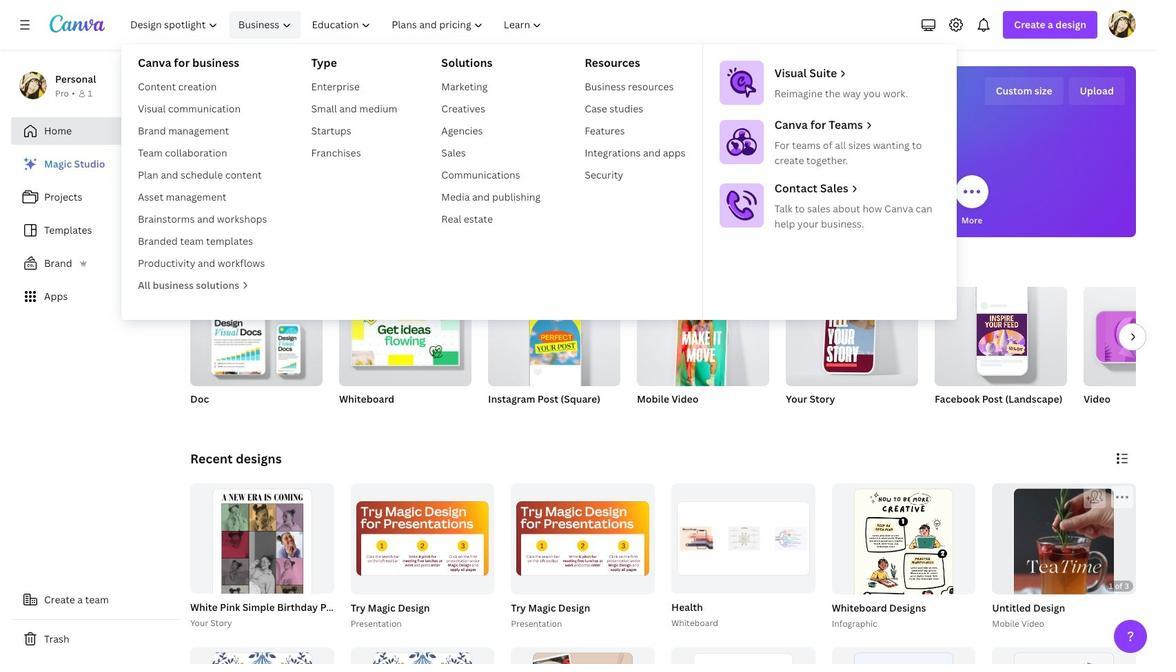 Task type: describe. For each thing, give the bounding box(es) containing it.
stephanie aranda image
[[1109, 10, 1137, 38]]



Task type: locate. For each thing, give the bounding box(es) containing it.
None search field
[[457, 128, 871, 156]]

group
[[786, 279, 919, 424], [786, 279, 919, 386], [190, 287, 323, 424], [190, 287, 323, 386], [339, 287, 472, 424], [339, 287, 472, 386], [488, 287, 621, 424], [488, 287, 621, 386], [637, 287, 770, 424], [637, 287, 770, 394], [935, 287, 1068, 424], [1084, 287, 1159, 424], [188, 484, 471, 664], [190, 484, 334, 664], [348, 484, 495, 631], [351, 484, 495, 594], [509, 484, 655, 631], [511, 484, 655, 594], [669, 484, 816, 631], [672, 484, 816, 594], [830, 484, 976, 664], [990, 484, 1137, 664], [993, 484, 1137, 664], [190, 647, 334, 664], [351, 647, 495, 664], [511, 647, 655, 664], [672, 647, 816, 664], [832, 647, 976, 664], [993, 647, 1137, 664]]

list
[[11, 150, 179, 310]]

top level navigation element
[[121, 11, 957, 320]]

menu
[[121, 44, 957, 320]]



Task type: vqa. For each thing, say whether or not it's contained in the screenshot.
field
no



